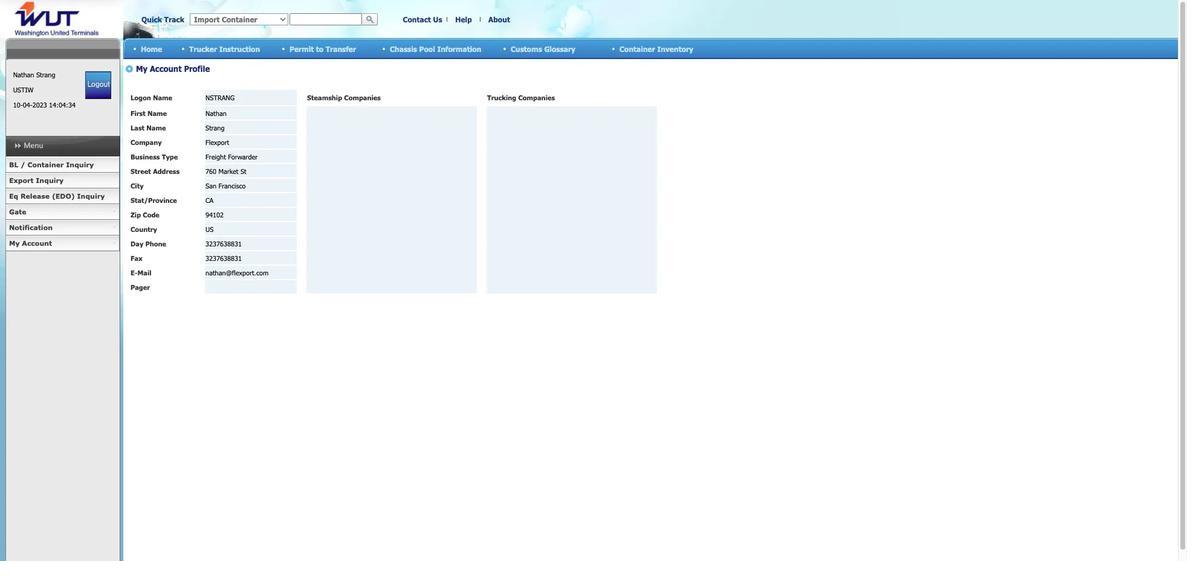 Task type: locate. For each thing, give the bounding box(es) containing it.
10-
[[13, 101, 23, 109]]

contact
[[403, 15, 431, 24]]

chassis pool information
[[390, 44, 482, 53]]

inquiry down bl / container inquiry
[[36, 177, 64, 184]]

inquiry right (edo)
[[77, 192, 105, 200]]

/
[[21, 161, 25, 169]]

nathan strang
[[13, 71, 55, 79]]

(edo)
[[52, 192, 75, 200]]

permit to transfer
[[290, 44, 356, 53]]

about link
[[489, 15, 510, 24]]

instruction
[[219, 44, 260, 53]]

my account link
[[5, 236, 120, 252]]

inquiry
[[66, 161, 94, 169], [36, 177, 64, 184], [77, 192, 105, 200]]

customs glossary
[[511, 44, 576, 53]]

container inventory
[[620, 44, 694, 53]]

container left inventory
[[620, 44, 655, 53]]

quick track
[[142, 15, 184, 24]]

quick
[[142, 15, 162, 24]]

0 vertical spatial inquiry
[[66, 161, 94, 169]]

notification
[[9, 224, 53, 232]]

ustiw
[[13, 86, 34, 94]]

to
[[316, 44, 324, 53]]

inquiry for container
[[66, 161, 94, 169]]

contact us link
[[403, 15, 442, 24]]

2 vertical spatial inquiry
[[77, 192, 105, 200]]

None text field
[[290, 13, 362, 25]]

release
[[21, 192, 50, 200]]

glossary
[[544, 44, 576, 53]]

pool
[[419, 44, 435, 53]]

container
[[620, 44, 655, 53], [28, 161, 64, 169]]

eq
[[9, 192, 18, 200]]

eq release (edo) inquiry link
[[5, 189, 120, 204]]

inquiry up "export inquiry" link at the top left of page
[[66, 161, 94, 169]]

chassis
[[390, 44, 417, 53]]

contact us
[[403, 15, 442, 24]]

1 vertical spatial container
[[28, 161, 64, 169]]

about
[[489, 15, 510, 24]]

container up the export inquiry
[[28, 161, 64, 169]]

0 vertical spatial container
[[620, 44, 655, 53]]

account
[[22, 239, 52, 247]]

help link
[[456, 15, 472, 24]]

1 horizontal spatial container
[[620, 44, 655, 53]]

14:04:34
[[49, 101, 76, 109]]

bl / container inquiry link
[[5, 157, 120, 173]]

0 horizontal spatial container
[[28, 161, 64, 169]]



Task type: vqa. For each thing, say whether or not it's contained in the screenshot.
MY ACCOUNT
yes



Task type: describe. For each thing, give the bounding box(es) containing it.
login image
[[85, 71, 111, 99]]

my account
[[9, 239, 52, 247]]

track
[[164, 15, 184, 24]]

help
[[456, 15, 472, 24]]

bl / container inquiry
[[9, 161, 94, 169]]

permit
[[290, 44, 314, 53]]

bl
[[9, 161, 18, 169]]

strang
[[36, 71, 55, 79]]

notification link
[[5, 220, 120, 236]]

export inquiry link
[[5, 173, 120, 189]]

inquiry for (edo)
[[77, 192, 105, 200]]

my
[[9, 239, 20, 247]]

trucker instruction
[[189, 44, 260, 53]]

1 vertical spatial inquiry
[[36, 177, 64, 184]]

customs
[[511, 44, 542, 53]]

gate
[[9, 208, 26, 216]]

inventory
[[658, 44, 694, 53]]

04-
[[23, 101, 32, 109]]

10-04-2023 14:04:34
[[13, 101, 76, 109]]

export
[[9, 177, 34, 184]]

gate link
[[5, 204, 120, 220]]

transfer
[[326, 44, 356, 53]]

export inquiry
[[9, 177, 64, 184]]

information
[[437, 44, 482, 53]]

eq release (edo) inquiry
[[9, 192, 105, 200]]

us
[[433, 15, 442, 24]]

2023
[[32, 101, 47, 109]]

home
[[141, 44, 162, 53]]

trucker
[[189, 44, 217, 53]]

nathan
[[13, 71, 34, 79]]



